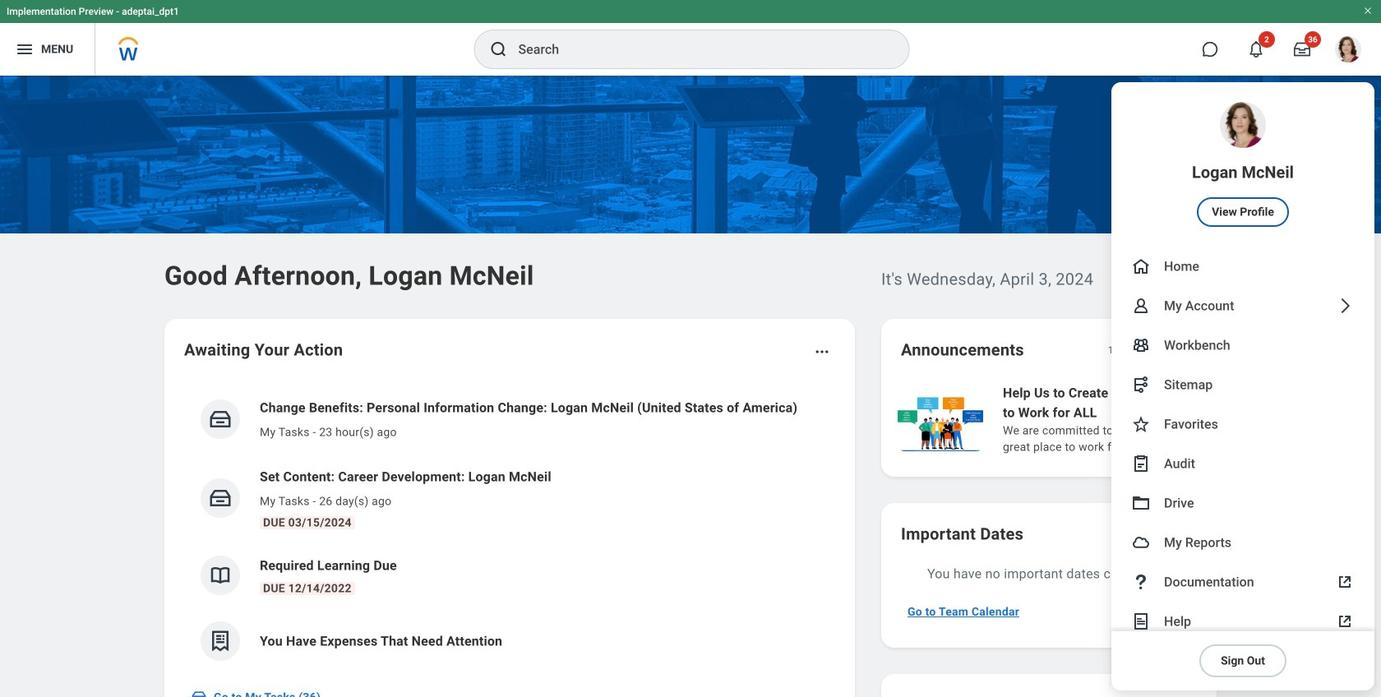 Task type: vqa. For each thing, say whether or not it's contained in the screenshot.
first Improve from the left
no



Task type: describe. For each thing, give the bounding box(es) containing it.
6 menu item from the top
[[1111, 404, 1375, 444]]

10 menu item from the top
[[1111, 562, 1375, 602]]

user image
[[1131, 296, 1151, 316]]

document image
[[1131, 612, 1151, 631]]

home image
[[1131, 256, 1151, 276]]

related actions image
[[814, 344, 830, 360]]

endpoints image
[[1131, 375, 1151, 395]]

11 menu item from the top
[[1111, 602, 1375, 641]]

logan mcneil image
[[1335, 36, 1361, 62]]

7 menu item from the top
[[1111, 444, 1375, 483]]

search image
[[489, 39, 508, 59]]

9 menu item from the top
[[1111, 523, 1375, 562]]

justify image
[[15, 39, 35, 59]]

1 menu item from the top
[[1111, 82, 1375, 247]]

inbox image
[[191, 689, 207, 697]]

3 menu item from the top
[[1111, 286, 1375, 326]]

8 menu item from the top
[[1111, 483, 1375, 523]]

question image
[[1131, 572, 1151, 592]]

ext link image for 10th menu item
[[1335, 572, 1355, 592]]

star image
[[1131, 414, 1151, 434]]

avatar image
[[1131, 533, 1151, 552]]

2 inbox image from the top
[[208, 486, 233, 511]]



Task type: locate. For each thing, give the bounding box(es) containing it.
ext link image for 11th menu item from the top of the page
[[1335, 612, 1355, 631]]

1 vertical spatial ext link image
[[1335, 612, 1355, 631]]

1 inbox image from the top
[[208, 407, 233, 432]]

0 vertical spatial ext link image
[[1335, 572, 1355, 592]]

dashboard expenses image
[[208, 629, 233, 654]]

paste image
[[1131, 454, 1151, 474]]

2 menu item from the top
[[1111, 247, 1375, 286]]

4 menu item from the top
[[1111, 326, 1375, 365]]

1 horizontal spatial list
[[894, 381, 1381, 457]]

chevron right image
[[1335, 296, 1355, 316]]

chevron left small image
[[1146, 342, 1162, 358]]

5 menu item from the top
[[1111, 365, 1375, 404]]

chevron right small image
[[1176, 342, 1192, 358]]

2 ext link image from the top
[[1335, 612, 1355, 631]]

inbox large image
[[1294, 41, 1310, 58]]

list
[[894, 381, 1381, 457], [184, 385, 835, 674]]

1 ext link image from the top
[[1335, 572, 1355, 592]]

close environment banner image
[[1363, 6, 1373, 16]]

notifications large image
[[1248, 41, 1264, 58]]

0 vertical spatial inbox image
[[208, 407, 233, 432]]

folder open image
[[1131, 493, 1151, 513]]

1 vertical spatial inbox image
[[208, 486, 233, 511]]

Search Workday  search field
[[518, 31, 875, 67]]

main content
[[0, 76, 1381, 697]]

0 horizontal spatial list
[[184, 385, 835, 674]]

menu
[[1111, 82, 1375, 691]]

status
[[1108, 344, 1134, 357]]

inbox image
[[208, 407, 233, 432], [208, 486, 233, 511]]

contact card matrix manager image
[[1131, 335, 1151, 355]]

menu item
[[1111, 82, 1375, 247], [1111, 247, 1375, 286], [1111, 286, 1375, 326], [1111, 326, 1375, 365], [1111, 365, 1375, 404], [1111, 404, 1375, 444], [1111, 444, 1375, 483], [1111, 483, 1375, 523], [1111, 523, 1375, 562], [1111, 562, 1375, 602], [1111, 602, 1375, 641]]

ext link image
[[1335, 572, 1355, 592], [1335, 612, 1355, 631]]

banner
[[0, 0, 1381, 691]]

book open image
[[208, 563, 233, 588]]



